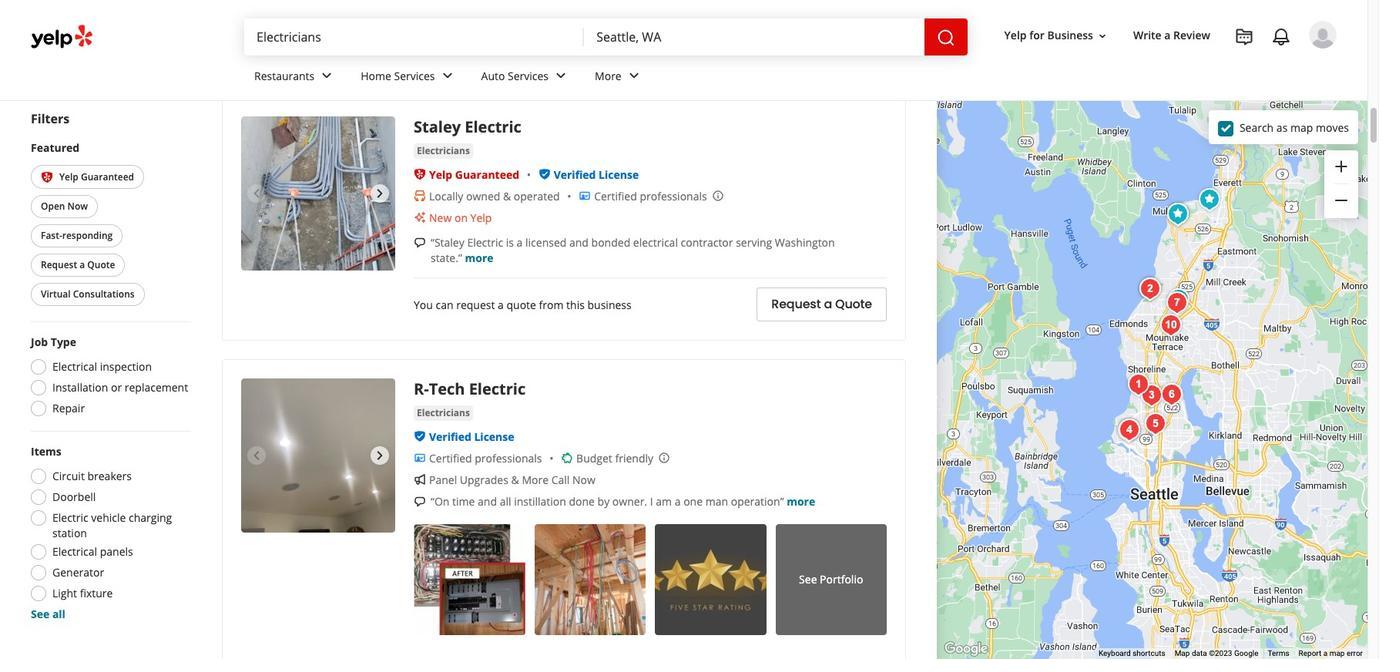 Task type: locate. For each thing, give the bounding box(es) containing it.
16 speech v2 image down 16 new v2 image
[[414, 237, 426, 249]]

1 vertical spatial license
[[474, 429, 515, 444]]

map for error
[[1330, 649, 1345, 658]]

1 vertical spatial verified license button
[[429, 429, 515, 444]]

verified
[[554, 167, 596, 182], [429, 429, 472, 444]]

24 chevron down v2 image
[[552, 67, 570, 85], [625, 67, 643, 85]]

16 yelp guaranteed v2 image
[[41, 171, 53, 183]]

0 horizontal spatial more link
[[465, 250, 494, 265]]

1 horizontal spatial see
[[799, 572, 817, 587]]

contractor
[[681, 235, 733, 249]]

1 horizontal spatial guaranteed
[[455, 167, 520, 182]]

more link
[[583, 56, 656, 100]]

professionals up the panel upgrades & more call now
[[475, 451, 542, 465]]

request a quote for request a quote link on the top right of page
[[772, 295, 873, 313]]

24 chevron down v2 image inside home services link
[[438, 67, 457, 85]]

electrical for electrical inspection
[[52, 359, 97, 374]]

0 vertical spatial quote
[[87, 258, 115, 271]]

16 locally owned v2 image
[[414, 190, 426, 202]]

2 16 speech v2 image from the top
[[414, 496, 426, 508]]

1 vertical spatial professionals
[[475, 451, 542, 465]]

option group containing job type
[[26, 335, 191, 421]]

more right "state.""
[[465, 250, 494, 265]]

yelp for business
[[1005, 28, 1094, 43]]

you can request a quote from this business
[[414, 297, 632, 312]]

0 horizontal spatial yelp guaranteed button
[[31, 165, 144, 189]]

electricians button for r-
[[414, 405, 473, 421]]

0 horizontal spatial none field
[[257, 29, 572, 45]]

generator
[[52, 565, 104, 580]]

1 vertical spatial map
[[1330, 649, 1345, 658]]

1 vertical spatial all
[[52, 607, 65, 621]]

2 previous image from the top
[[247, 446, 266, 464]]

1 none field from the left
[[257, 29, 572, 45]]

yelp right the 16 yelp guaranteed v2 "image"
[[59, 170, 79, 183]]

24 chevron down v2 image right the restaurants
[[318, 67, 336, 85]]

0 vertical spatial verified
[[554, 167, 596, 182]]

request a quote inside button
[[41, 258, 115, 271]]

r-tech electric image
[[1194, 184, 1225, 215]]

yelp inside "button"
[[59, 170, 79, 183]]

electric inside "staley electric is a licensed and bonded electrical contractor serving washington state."
[[467, 235, 503, 249]]

done
[[569, 494, 595, 508]]

1 24 chevron down v2 image from the left
[[318, 67, 336, 85]]

verified license
[[554, 167, 639, 182], [429, 429, 515, 444]]

state."
[[431, 250, 462, 265]]

request a quote down washington
[[772, 295, 873, 313]]

restaurants
[[254, 68, 315, 83]]

1 horizontal spatial license
[[599, 167, 639, 182]]

business
[[588, 297, 632, 312]]

24 chevron down v2 image for home services
[[438, 67, 457, 85]]

certified professionals up upgrades
[[429, 451, 542, 465]]

1 horizontal spatial map
[[1330, 649, 1345, 658]]

1 vertical spatial quote
[[836, 295, 873, 313]]

1 vertical spatial electricians
[[417, 406, 470, 419]]

and down upgrades
[[478, 494, 497, 508]]

open now
[[41, 200, 88, 213]]

license for 16 verified v2 icon's verified license 'button'
[[599, 167, 639, 182]]

24 chevron down v2 image down locals
[[438, 67, 457, 85]]

0 vertical spatial now
[[67, 200, 88, 213]]

electric right tech on the left of the page
[[469, 378, 526, 399]]

map left error
[[1330, 649, 1345, 658]]

next image
[[371, 184, 389, 202], [371, 446, 389, 464]]

and left bonded
[[570, 235, 589, 249]]

vehicle
[[91, 510, 126, 525]]

more
[[465, 250, 494, 265], [787, 494, 816, 508]]

yelp guaranteed up "owned"
[[429, 167, 520, 182]]

home services
[[361, 68, 435, 83]]

0 horizontal spatial yelp guaranteed
[[59, 170, 134, 183]]

yelp for business button
[[999, 22, 1115, 50]]

quote right requested on the top left
[[559, 44, 585, 57]]

yelp guaranteed button
[[31, 165, 144, 189], [429, 167, 520, 182]]

quote
[[87, 258, 115, 271], [836, 295, 873, 313]]

0 vertical spatial license
[[599, 167, 639, 182]]

16 verified v2 image
[[539, 168, 551, 181]]

more
[[595, 68, 622, 83], [522, 472, 549, 487]]

1 horizontal spatial 24 chevron down v2 image
[[438, 67, 457, 85]]

1 slideshow element from the top
[[241, 116, 395, 270]]

2 24 chevron down v2 image from the left
[[625, 67, 643, 85]]

electric left is
[[467, 235, 503, 249]]

none field up home services link on the left of page
[[257, 29, 572, 45]]

verified license for 16 verified v2 image
[[429, 429, 515, 444]]

see
[[799, 572, 817, 587], [31, 607, 50, 621]]

guaranteed up "owned"
[[455, 167, 520, 182]]

1 vertical spatial request
[[772, 295, 821, 313]]

1 electricians link from the top
[[414, 143, 473, 158]]

16 speech v2 image
[[414, 237, 426, 249], [414, 496, 426, 508]]

1 horizontal spatial all
[[500, 494, 511, 508]]

24 chevron down v2 image inside auto services link
[[552, 67, 570, 85]]

request inside button
[[41, 258, 77, 271]]

0 horizontal spatial quote
[[507, 297, 536, 312]]

verified license down r-tech electric electricians
[[429, 429, 515, 444]]

see for see portfolio
[[799, 572, 817, 587]]

1 16 speech v2 image from the top
[[414, 237, 426, 249]]

"staley electric is a licensed and bonded electrical contractor serving washington state."
[[431, 235, 835, 265]]

this
[[567, 297, 585, 312]]

2 slideshow element from the top
[[241, 378, 395, 532]]

1 horizontal spatial 16 certified professionals v2 image
[[579, 190, 591, 202]]

licensed
[[526, 235, 567, 249]]

0 horizontal spatial license
[[474, 429, 515, 444]]

electricians link down tech on the left of the page
[[414, 405, 473, 421]]

electricians inside 'staley electric electricians'
[[417, 144, 470, 157]]

iconyelpguaranteedbadgesmall image
[[414, 168, 426, 181], [414, 168, 426, 181]]

more link right 'operation"'
[[787, 494, 816, 508]]

electricians down tech on the left of the page
[[417, 406, 470, 419]]

option group
[[26, 335, 191, 421], [26, 444, 191, 622]]

electricians inside r-tech electric electricians
[[417, 406, 470, 419]]

from
[[539, 297, 564, 312]]

a right request
[[498, 297, 504, 312]]

map
[[1291, 120, 1314, 135], [1330, 649, 1345, 658]]

0 vertical spatial more link
[[465, 250, 494, 265]]

1 horizontal spatial certified
[[594, 189, 637, 203]]

request
[[456, 297, 495, 312]]

a right requested on the top left
[[552, 44, 557, 57]]

electric down auto
[[465, 116, 522, 137]]

request
[[41, 258, 77, 271], [772, 295, 821, 313]]

1 electrical from the top
[[52, 359, 97, 374]]

electricians button down tech on the left of the page
[[414, 405, 473, 421]]

1 services from the left
[[394, 68, 435, 83]]

panel
[[429, 472, 457, 487]]

yelp guaranteed button inside 'featured' 'group'
[[31, 165, 144, 189]]

0 vertical spatial professionals
[[640, 189, 707, 203]]

operated
[[514, 189, 560, 203]]

write a review
[[1134, 28, 1211, 43]]

slideshow element
[[241, 116, 395, 270], [241, 378, 395, 532]]

0 horizontal spatial verified license button
[[429, 429, 515, 444]]

& for more
[[511, 472, 519, 487]]

certified for the top 16 certified professionals v2 image
[[594, 189, 637, 203]]

2 option group from the top
[[26, 444, 191, 622]]

1 vertical spatial more
[[787, 494, 816, 508]]

1 vertical spatial see
[[31, 607, 50, 621]]

1 vertical spatial electrical
[[52, 544, 97, 559]]

map right as
[[1291, 120, 1314, 135]]

more right 'operation"'
[[787, 494, 816, 508]]

info icon image
[[712, 189, 724, 202], [712, 189, 724, 202], [658, 451, 671, 464], [658, 451, 671, 464]]

certified up bonded
[[594, 189, 637, 203]]

raincap electric image
[[1140, 409, 1171, 439]]

moves
[[1317, 120, 1350, 135]]

1 horizontal spatial request a quote
[[772, 295, 873, 313]]

all down the panel upgrades & more call now
[[500, 494, 511, 508]]

electricians link
[[414, 143, 473, 158], [414, 405, 473, 421]]

2 electricians from the top
[[417, 406, 470, 419]]

terms
[[1268, 649, 1290, 658]]

services down 16 trending v2 icon
[[394, 68, 435, 83]]

station
[[52, 526, 87, 540]]

home services link
[[349, 56, 469, 100]]

24 chevron down v2 image inside more link
[[625, 67, 643, 85]]

locally owned & operated
[[429, 189, 560, 203]]

2 24 chevron down v2 image from the left
[[438, 67, 457, 85]]

breakers
[[87, 469, 132, 483]]

previous image for r-
[[247, 446, 266, 464]]

16 certified professionals v2 image up 16 bullhorn v2 image
[[414, 452, 426, 464]]

seatown electric plumbing heating air image
[[1163, 199, 1194, 230], [1163, 199, 1194, 230]]

a right am
[[675, 494, 681, 508]]

home
[[361, 68, 392, 83]]

1 previous image from the top
[[247, 184, 266, 202]]

call
[[552, 472, 570, 487]]

replacement
[[125, 380, 188, 395]]

1 horizontal spatial request
[[772, 295, 821, 313]]

r-tech electric electricians
[[414, 378, 526, 419]]

2 electricians link from the top
[[414, 405, 473, 421]]

2 next image from the top
[[371, 446, 389, 464]]

request up virtual
[[41, 258, 77, 271]]

next image for r-tech electric
[[371, 446, 389, 464]]

& right upgrades
[[511, 472, 519, 487]]

keyboard shortcuts
[[1099, 649, 1166, 658]]

on
[[455, 210, 468, 225]]

guaranteed
[[455, 167, 520, 182], [81, 170, 134, 183]]

yelp guaranteed inside 'featured' 'group'
[[59, 170, 134, 183]]

0 vertical spatial more
[[465, 250, 494, 265]]

electricians down staley
[[417, 144, 470, 157]]

2 electrical from the top
[[52, 544, 97, 559]]

more inside business categories element
[[595, 68, 622, 83]]

1 vertical spatial more
[[522, 472, 549, 487]]

1 horizontal spatial services
[[508, 68, 549, 83]]

1 horizontal spatial verified license
[[554, 167, 639, 182]]

1 vertical spatial quote
[[507, 297, 536, 312]]

0 vertical spatial map
[[1291, 120, 1314, 135]]

2 services from the left
[[508, 68, 549, 83]]

0 horizontal spatial 24 chevron down v2 image
[[318, 67, 336, 85]]

0 vertical spatial certified
[[594, 189, 637, 203]]

quote inside button
[[87, 258, 115, 271]]

1 vertical spatial slideshow element
[[241, 378, 395, 532]]

slideshow element for r-tech electric
[[241, 378, 395, 532]]

16 certified professionals v2 image right operated
[[579, 190, 591, 202]]

services down requested on the top left
[[508, 68, 549, 83]]

request a quote
[[41, 258, 115, 271], [772, 295, 873, 313]]

0 vertical spatial next image
[[371, 184, 389, 202]]

verified right 16 verified v2 icon
[[554, 167, 596, 182]]

&
[[503, 189, 511, 203], [511, 472, 519, 487]]

1 horizontal spatial and
[[570, 235, 589, 249]]

report
[[1299, 649, 1322, 658]]

certified professionals
[[594, 189, 707, 203], [429, 451, 542, 465]]

0 vertical spatial more
[[595, 68, 622, 83]]

0 horizontal spatial verified
[[429, 429, 472, 444]]

0 vertical spatial see
[[799, 572, 817, 587]]

keyboard
[[1099, 649, 1131, 658]]

1 horizontal spatial verified license button
[[554, 167, 639, 182]]

verified license right 16 verified v2 icon
[[554, 167, 639, 182]]

electricians link for staley
[[414, 143, 473, 158]]

1 vertical spatial 16 certified professionals v2 image
[[414, 452, 426, 464]]

0 vertical spatial electricians button
[[414, 143, 473, 158]]

keyboard shortcuts button
[[1099, 648, 1166, 659]]

electricians button down staley
[[414, 143, 473, 158]]

now
[[67, 200, 88, 213], [573, 472, 596, 487]]

more link right "state.""
[[465, 250, 494, 265]]

24 chevron down v2 image for auto services
[[552, 67, 570, 85]]

quote left from
[[507, 297, 536, 312]]

yelp guaranteed button up the open now
[[31, 165, 144, 189]]

0 horizontal spatial see
[[31, 607, 50, 621]]

see inside option group
[[31, 607, 50, 621]]

0 vertical spatial verified license button
[[554, 167, 639, 182]]

0 horizontal spatial 24 chevron down v2 image
[[552, 67, 570, 85]]

electrical down station
[[52, 544, 97, 559]]

now up done
[[573, 472, 596, 487]]

16 new v2 image
[[414, 212, 426, 224]]

24 chevron down v2 image inside restaurants link
[[318, 67, 336, 85]]

1 horizontal spatial more
[[595, 68, 622, 83]]

a
[[1165, 28, 1171, 43], [552, 44, 557, 57], [517, 235, 523, 249], [80, 258, 85, 271], [824, 295, 833, 313], [498, 297, 504, 312], [675, 494, 681, 508], [1324, 649, 1328, 658]]

1 vertical spatial option group
[[26, 444, 191, 622]]

license up bonded
[[599, 167, 639, 182]]

none field near
[[597, 29, 912, 45]]

fast-
[[41, 229, 62, 242]]

& right "owned"
[[503, 189, 511, 203]]

0 horizontal spatial services
[[394, 68, 435, 83]]

auto services
[[481, 68, 549, 83]]

electrical up installation
[[52, 359, 97, 374]]

1 vertical spatial electricians link
[[414, 405, 473, 421]]

professionals up electrical
[[640, 189, 707, 203]]

electrical for electrical panels
[[52, 544, 97, 559]]

previous image for staley
[[247, 184, 266, 202]]

electric up station
[[52, 510, 88, 525]]

installation
[[52, 380, 108, 395]]

license
[[599, 167, 639, 182], [474, 429, 515, 444]]

nolan p. image
[[1310, 21, 1337, 49]]

16 verified v2 image
[[414, 430, 426, 443]]

user actions element
[[993, 19, 1359, 114]]

1 vertical spatial now
[[573, 472, 596, 487]]

24 chevron down v2 image
[[318, 67, 336, 85], [438, 67, 457, 85]]

16 bullhorn v2 image
[[414, 474, 426, 486]]

yelp left for on the right top of page
[[1005, 28, 1027, 43]]

a right write
[[1165, 28, 1171, 43]]

16 certified professionals v2 image
[[579, 190, 591, 202], [414, 452, 426, 464]]

2 electricians button from the top
[[414, 405, 473, 421]]

& for operated
[[503, 189, 511, 203]]

electricians link down staley
[[414, 143, 473, 158]]

2 none field from the left
[[597, 29, 912, 45]]

0 vertical spatial and
[[570, 235, 589, 249]]

serving
[[736, 235, 773, 249]]

budget friendly
[[577, 451, 654, 465]]

map
[[1175, 649, 1191, 658]]

0 vertical spatial electricians link
[[414, 143, 473, 158]]

0 vertical spatial quote
[[559, 44, 585, 57]]

electricians button for staley
[[414, 143, 473, 158]]

1 vertical spatial request a quote
[[772, 295, 873, 313]]

1 vertical spatial verified license
[[429, 429, 515, 444]]

0 vertical spatial verified license
[[554, 167, 639, 182]]

16 speech v2 image left "on
[[414, 496, 426, 508]]

1 vertical spatial certified
[[429, 451, 472, 465]]

previous image
[[247, 184, 266, 202], [247, 446, 266, 464]]

license up upgrades
[[474, 429, 515, 444]]

1 vertical spatial next image
[[371, 446, 389, 464]]

r-tech electric link
[[414, 378, 526, 399]]

verified right 16 verified v2 image
[[429, 429, 472, 444]]

1 horizontal spatial more link
[[787, 494, 816, 508]]

0 vertical spatial all
[[500, 494, 511, 508]]

1 24 chevron down v2 image from the left
[[552, 67, 570, 85]]

0 horizontal spatial 16 certified professionals v2 image
[[414, 452, 426, 464]]

0 horizontal spatial request a quote
[[41, 258, 115, 271]]

1 vertical spatial certified professionals
[[429, 451, 542, 465]]

open now button
[[31, 195, 98, 218]]

request down washington
[[772, 295, 821, 313]]

report a map error
[[1299, 649, 1364, 658]]

0 vertical spatial previous image
[[247, 184, 266, 202]]

certified professionals up electrical
[[594, 189, 707, 203]]

1 next image from the top
[[371, 184, 389, 202]]

all down light
[[52, 607, 65, 621]]

0 horizontal spatial more
[[465, 250, 494, 265]]

1 vertical spatial previous image
[[247, 446, 266, 464]]

1 horizontal spatial more
[[787, 494, 816, 508]]

0 horizontal spatial map
[[1291, 120, 1314, 135]]

0 vertical spatial 16 certified professionals v2 image
[[579, 190, 591, 202]]

quote for request a quote button
[[87, 258, 115, 271]]

friendly
[[615, 451, 654, 465]]

slideshow element for staley electric
[[241, 116, 395, 270]]

0 vertical spatial option group
[[26, 335, 191, 421]]

0 vertical spatial request
[[41, 258, 77, 271]]

0 vertical spatial request a quote
[[41, 258, 115, 271]]

a down fast-responding button
[[80, 258, 85, 271]]

1 electricians from the top
[[417, 144, 470, 157]]

None search field
[[244, 19, 971, 56]]

None field
[[257, 29, 572, 45], [597, 29, 912, 45]]

1 vertical spatial more link
[[787, 494, 816, 508]]

tech
[[429, 378, 465, 399]]

0 vertical spatial &
[[503, 189, 511, 203]]

0 horizontal spatial verified license
[[429, 429, 515, 444]]

a right is
[[517, 235, 523, 249]]

staley electric link
[[414, 116, 522, 137]]

electric inside electric vehicle charging station
[[52, 510, 88, 525]]

none field up business categories element
[[597, 29, 912, 45]]

74
[[429, 44, 439, 57]]

1 horizontal spatial certified professionals
[[594, 189, 707, 203]]

a inside button
[[80, 258, 85, 271]]

1 electricians button from the top
[[414, 143, 473, 158]]

verified license button right 16 verified v2 icon
[[554, 167, 639, 182]]

1 vertical spatial verified
[[429, 429, 472, 444]]

can
[[436, 297, 454, 312]]

verified for verified license 'button' related to 16 verified v2 image
[[429, 429, 472, 444]]

map region
[[754, 0, 1380, 659]]

1 option group from the top
[[26, 335, 191, 421]]

verified license button down r-tech electric electricians
[[429, 429, 515, 444]]

0 horizontal spatial request
[[41, 258, 77, 271]]

now right open
[[67, 200, 88, 213]]

terms link
[[1268, 649, 1290, 658]]

yelp guaranteed button up "owned"
[[429, 167, 520, 182]]

request a quote down fast-responding button
[[41, 258, 115, 271]]

16 budget friendly v2 image
[[561, 452, 574, 464]]

1 horizontal spatial 24 chevron down v2 image
[[625, 67, 643, 85]]

0 horizontal spatial now
[[67, 200, 88, 213]]

1 horizontal spatial now
[[573, 472, 596, 487]]

yelp guaranteed up the open now
[[59, 170, 134, 183]]

"on
[[431, 494, 450, 508]]

certified up panel on the bottom of the page
[[429, 451, 472, 465]]

fast-responding button
[[31, 224, 123, 247]]

guaranteed up the open now
[[81, 170, 134, 183]]

group
[[1325, 150, 1359, 218]]



Task type: describe. For each thing, give the bounding box(es) containing it.
owner.
[[613, 494, 648, 508]]

a right report
[[1324, 649, 1328, 658]]

panels
[[100, 544, 133, 559]]

©2023
[[1210, 649, 1233, 658]]

74 locals recently requested a quote
[[429, 44, 585, 57]]

recently
[[468, 44, 503, 57]]

request a quote for request a quote button
[[41, 258, 115, 271]]

owned
[[466, 189, 501, 203]]

auto
[[481, 68, 505, 83]]

staley
[[414, 116, 461, 137]]

certified for 16 certified professionals v2 image to the left
[[429, 451, 472, 465]]

electric inside 'staley electric electricians'
[[465, 116, 522, 137]]

see all
[[31, 607, 65, 621]]

black sheep electric image
[[1162, 288, 1193, 318]]

huckleberry electric image
[[1135, 274, 1166, 304]]

electrical
[[634, 235, 678, 249]]

verified license for 16 verified v2 icon
[[554, 167, 639, 182]]

write a review link
[[1128, 22, 1217, 50]]

circuit
[[52, 469, 85, 483]]

1 horizontal spatial professionals
[[640, 189, 707, 203]]

a&a electric image
[[1137, 380, 1167, 411]]

is
[[506, 235, 514, 249]]

yelp up locally
[[429, 167, 453, 182]]

open
[[41, 200, 65, 213]]

search image
[[937, 28, 956, 47]]

a down washington
[[824, 295, 833, 313]]

1 horizontal spatial quote
[[559, 44, 585, 57]]

map data ©2023 google
[[1175, 649, 1259, 658]]

option group containing items
[[26, 444, 191, 622]]

type
[[51, 335, 76, 349]]

featured
[[31, 140, 80, 155]]

bonded
[[592, 235, 631, 249]]

requested
[[505, 44, 549, 57]]

instillation
[[514, 494, 566, 508]]

origins electric image
[[1156, 310, 1187, 341]]

electric vehicle charging station
[[52, 510, 172, 540]]

verified license button for 16 verified v2 image
[[429, 429, 515, 444]]

panel upgrades & more call now
[[429, 472, 596, 487]]

now inside 'button'
[[67, 200, 88, 213]]

more link for "on time and all instillation done by owner. i am a one man operation"
[[787, 494, 816, 508]]

electric inside r-tech electric electricians
[[469, 378, 526, 399]]

request a quote link
[[757, 287, 887, 321]]

filters
[[31, 110, 70, 127]]

Near text field
[[597, 29, 912, 45]]

charging
[[129, 510, 172, 525]]

light fixture
[[52, 586, 113, 600]]

repair
[[52, 401, 85, 415]]

0 horizontal spatial certified professionals
[[429, 451, 542, 465]]

projects image
[[1236, 28, 1254, 46]]

business categories element
[[242, 56, 1337, 100]]

featured group
[[28, 140, 191, 309]]

ev guys image
[[1113, 415, 1144, 446]]

light
[[52, 586, 77, 600]]

circuit breakers
[[52, 469, 132, 483]]

report a map error link
[[1299, 649, 1364, 658]]

write
[[1134, 28, 1162, 43]]

fast-responding
[[41, 229, 113, 242]]

review
[[1174, 28, 1211, 43]]

electricians link for r-
[[414, 405, 473, 421]]

see portfolio
[[799, 572, 864, 587]]

see all button
[[31, 607, 65, 621]]

operation"
[[731, 494, 784, 508]]

error
[[1347, 649, 1364, 658]]

Find text field
[[257, 29, 572, 45]]

services for auto services
[[508, 68, 549, 83]]

request a quote button
[[31, 254, 125, 277]]

see portfolio link
[[776, 524, 887, 636]]

request for request a quote button
[[41, 258, 77, 271]]

quote for request a quote link on the top right of page
[[836, 295, 873, 313]]

installation or replacement
[[52, 380, 188, 395]]

24 chevron down v2 image for more
[[625, 67, 643, 85]]

1 horizontal spatial yelp guaranteed
[[429, 167, 520, 182]]

restaurants link
[[242, 56, 349, 100]]

0 horizontal spatial more
[[522, 472, 549, 487]]

search
[[1240, 120, 1274, 135]]

classic home electric image
[[1164, 284, 1194, 315]]

none field find
[[257, 29, 572, 45]]

dean's home repair image
[[1124, 369, 1154, 400]]

virtual consultations
[[41, 288, 135, 301]]

16 trending v2 image
[[414, 45, 426, 57]]

0 vertical spatial certified professionals
[[594, 189, 707, 203]]

zoom in image
[[1333, 157, 1351, 176]]

by
[[598, 494, 610, 508]]

and inside "staley electric is a licensed and bonded electrical contractor serving washington state."
[[570, 235, 589, 249]]

for
[[1030, 28, 1045, 43]]

google image
[[941, 639, 992, 659]]

0 horizontal spatial professionals
[[475, 451, 542, 465]]

16 speech v2 image for "on time and all instillation done by owner. i am a one man operation"
[[414, 496, 426, 508]]

locally
[[429, 189, 464, 203]]

search as map moves
[[1240, 120, 1350, 135]]

you
[[414, 297, 433, 312]]

24 chevron down v2 image for restaurants
[[318, 67, 336, 85]]

exact electric image
[[1157, 379, 1187, 410]]

"on time and all instillation done by owner. i am a one man operation" more
[[431, 494, 816, 508]]

see for see all
[[31, 607, 50, 621]]

request for request a quote link on the top right of page
[[772, 295, 821, 313]]

portfolio
[[820, 572, 864, 587]]

0 horizontal spatial and
[[478, 494, 497, 508]]

or
[[111, 380, 122, 395]]

next image for staley electric
[[371, 184, 389, 202]]

verified license button for 16 verified v2 icon
[[554, 167, 639, 182]]

electrical inspection
[[52, 359, 152, 374]]

mirsky electric, inc. image
[[1114, 415, 1145, 446]]

16 speech v2 image for "staley electric is a licensed and bonded electrical contractor serving washington state."
[[414, 237, 426, 249]]

map for moves
[[1291, 120, 1314, 135]]

google
[[1235, 649, 1259, 658]]

virtual
[[41, 288, 71, 301]]

locals
[[442, 44, 466, 57]]

1 horizontal spatial yelp guaranteed button
[[429, 167, 520, 182]]

license for verified license 'button' related to 16 verified v2 image
[[474, 429, 515, 444]]

new
[[429, 210, 452, 225]]

notifications image
[[1273, 28, 1291, 46]]

zoom out image
[[1333, 191, 1351, 210]]

job
[[31, 335, 48, 349]]

16 chevron down v2 image
[[1097, 30, 1109, 42]]

huckleberry electric image
[[1135, 274, 1166, 304]]

mirsky electric, inc. image
[[1114, 415, 1145, 446]]

job type
[[31, 335, 76, 349]]

yelp inside button
[[1005, 28, 1027, 43]]

guaranteed inside "button"
[[81, 170, 134, 183]]

more link for "staley electric is a licensed and bonded electrical contractor serving washington state."
[[465, 250, 494, 265]]

a inside "staley electric is a licensed and bonded electrical contractor serving washington state."
[[517, 235, 523, 249]]

verified for 16 verified v2 icon's verified license 'button'
[[554, 167, 596, 182]]

r-
[[414, 378, 429, 399]]

fixture
[[80, 586, 113, 600]]

items
[[31, 444, 61, 459]]

i
[[650, 494, 653, 508]]

man
[[706, 494, 729, 508]]

as
[[1277, 120, 1288, 135]]

yelp right on
[[471, 210, 492, 225]]

budget
[[577, 451, 613, 465]]

services for home services
[[394, 68, 435, 83]]

data
[[1192, 649, 1208, 658]]

0 horizontal spatial all
[[52, 607, 65, 621]]



Task type: vqa. For each thing, say whether or not it's contained in the screenshot.
the leftmost Certified
yes



